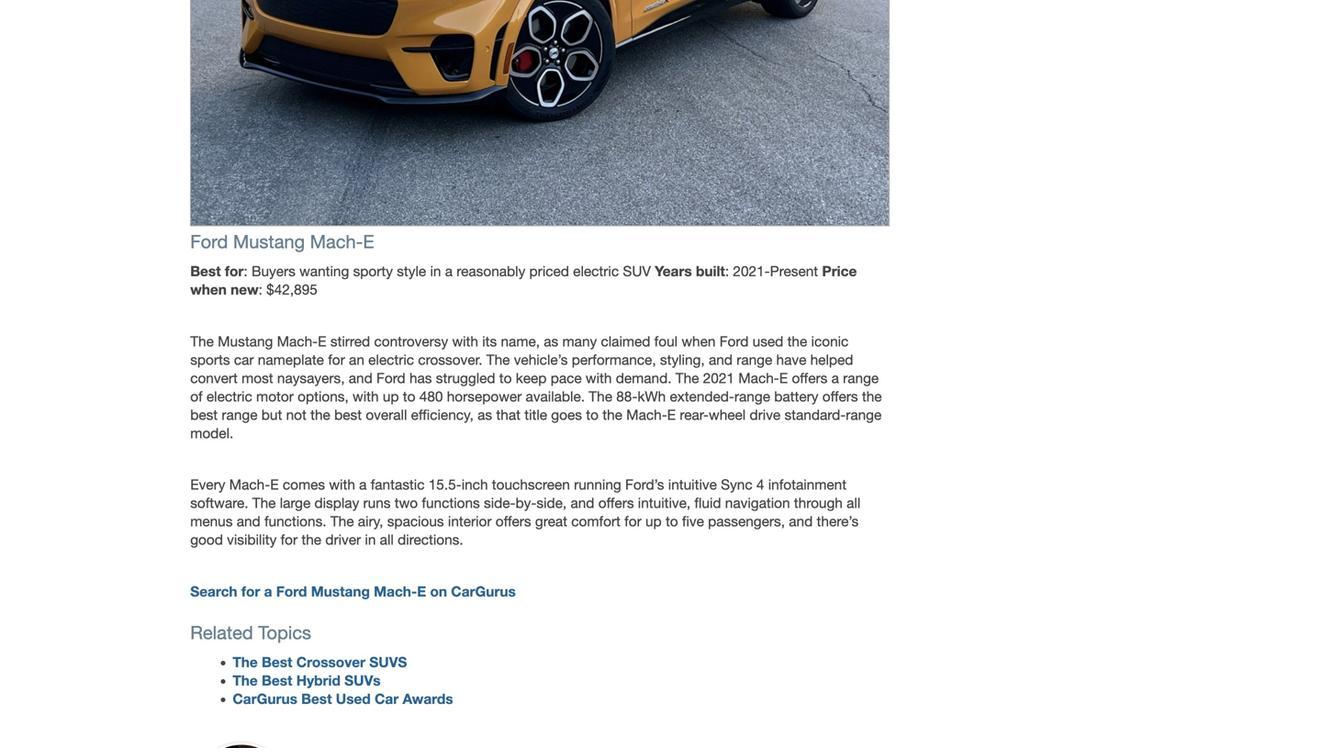 Task type: describe. For each thing, give the bounding box(es) containing it.
functions
[[422, 495, 480, 512]]

rear-
[[680, 407, 709, 423]]

the down 88-
[[603, 407, 623, 423]]

struggled
[[436, 370, 495, 387]]

15.5-
[[429, 477, 462, 493]]

for right search
[[241, 583, 260, 600]]

related topics
[[190, 622, 311, 644]]

and down an
[[349, 370, 373, 387]]

suv
[[623, 263, 651, 280]]

electric inside best for : buyers wanting sporty style in a reasonably priced electric suv years built : 2021-present
[[573, 263, 619, 280]]

mach- left on
[[374, 583, 417, 600]]

e left the rear-
[[667, 407, 676, 423]]

but
[[262, 407, 282, 423]]

used
[[753, 333, 784, 350]]

sporty
[[353, 263, 393, 280]]

1 horizontal spatial all
[[847, 495, 861, 512]]

title
[[525, 407, 547, 423]]

4
[[757, 477, 765, 493]]

in inside every mach-e comes with a fantastic 15.5-inch touchscreen running ford's intuitive sync 4 infotainment software. the large display runs two functions side-by-side, and offers intuitive, fluid navigation through all menus and functions. the airy, spacious interior offers great comfort for up to five passengers, and there's good visibility for the driver in all directions.
[[365, 532, 376, 548]]

1 vertical spatial as
[[478, 407, 492, 423]]

extended-
[[670, 388, 735, 405]]

search
[[190, 583, 237, 600]]

styling,
[[660, 352, 705, 368]]

up inside the mustang mach-e stirred controversy with its name, as many claimed foul when ford used the iconic sports car nameplate for an electric crossover. the vehicle's performance, styling, and range have helped convert most naysayers, and ford has struggled to keep pace with demand. the 2021 mach-e offers a range of electric motor options, with up to 480 horsepower available. the 88-kwh extended-range battery offers the best range but not the best overall efficiency, as that title goes to the mach-e rear-wheel drive standard-range model.
[[383, 388, 399, 405]]

most
[[242, 370, 273, 387]]

years
[[655, 263, 692, 280]]

1 best from the left
[[190, 407, 218, 423]]

mach- down kwh
[[626, 407, 667, 423]]

has
[[410, 370, 432, 387]]

when inside the price when new
[[190, 281, 227, 298]]

display
[[315, 495, 359, 512]]

suvs
[[345, 672, 381, 689]]

convert
[[190, 370, 238, 387]]

e left on
[[417, 583, 426, 600]]

spacious
[[387, 514, 444, 530]]

driver
[[325, 532, 361, 548]]

: $42,895
[[259, 282, 318, 298]]

demand.
[[616, 370, 672, 387]]

software.
[[190, 495, 248, 512]]

2021-
[[733, 263, 770, 280]]

e up sporty
[[363, 231, 374, 253]]

best left hybrid
[[262, 672, 292, 689]]

style
[[397, 263, 426, 280]]

88-
[[616, 388, 638, 405]]

the up have
[[788, 333, 807, 350]]

a inside best for : buyers wanting sporty style in a reasonably priced electric suv years built : 2021-present
[[445, 263, 453, 280]]

to inside every mach-e comes with a fantastic 15.5-inch touchscreen running ford's intuitive sync 4 infotainment software. the large display runs two functions side-by-side, and offers intuitive, fluid navigation through all menus and functions. the airy, spacious interior offers great comfort for up to five passengers, and there's good visibility for the driver in all directions.
[[666, 514, 678, 530]]

best left buyers
[[190, 263, 221, 280]]

offers up battery
[[792, 370, 828, 387]]

stirred
[[330, 333, 370, 350]]

and up 2021
[[709, 352, 733, 368]]

sports
[[190, 352, 230, 368]]

when inside the mustang mach-e stirred controversy with its name, as many claimed foul when ford used the iconic sports car nameplate for an electric crossover. the vehicle's performance, styling, and range have helped convert most naysayers, and ford has struggled to keep pace with demand. the 2021 mach-e offers a range of electric motor options, with up to 480 horsepower available. the 88-kwh extended-range battery offers the best range but not the best overall efficiency, as that title goes to the mach-e rear-wheel drive standard-range model.
[[682, 333, 716, 350]]

drive
[[750, 407, 781, 423]]

functions.
[[264, 514, 327, 530]]

for inside the mustang mach-e stirred controversy with its name, as many claimed foul when ford used the iconic sports car nameplate for an electric crossover. the vehicle's performance, styling, and range have helped convert most naysayers, and ford has struggled to keep pace with demand. the 2021 mach-e offers a range of electric motor options, with up to 480 horsepower available. the 88-kwh extended-range battery offers the best range but not the best overall efficiency, as that title goes to the mach-e rear-wheel drive standard-range model.
[[328, 352, 345, 368]]

navigation
[[725, 495, 790, 512]]

wheel
[[709, 407, 746, 423]]

horsepower
[[447, 388, 522, 405]]

offers down the by-
[[496, 514, 531, 530]]

fantastic
[[371, 477, 425, 493]]

passengers,
[[708, 514, 785, 530]]

on
[[430, 583, 447, 600]]

visibility
[[227, 532, 277, 548]]

built
[[696, 263, 725, 280]]

to right the goes
[[586, 407, 599, 423]]

with down "performance,"
[[586, 370, 612, 387]]

claimed
[[601, 333, 651, 350]]

the down options,
[[311, 407, 330, 423]]

related
[[190, 622, 253, 644]]

offers down running
[[598, 495, 634, 512]]

battery
[[774, 388, 819, 405]]

and up comfort
[[571, 495, 595, 512]]

have
[[777, 352, 807, 368]]

2 horizontal spatial :
[[725, 263, 729, 280]]

comes
[[283, 477, 325, 493]]

the best crossover suvs the best hybrid suvs cargurus best used car awards
[[233, 654, 453, 708]]

search for a ford mustang mach-e on cargurus link
[[190, 583, 516, 600]]

interior
[[448, 514, 492, 530]]

menus
[[190, 514, 233, 530]]

not
[[286, 407, 307, 423]]

touchscreen
[[492, 477, 570, 493]]

side-
[[484, 495, 516, 512]]

hybrid
[[296, 672, 341, 689]]

options,
[[298, 388, 349, 405]]

price
[[822, 263, 857, 280]]

in inside best for : buyers wanting sporty style in a reasonably priced electric suv years built : 2021-present
[[430, 263, 441, 280]]

goes
[[551, 407, 582, 423]]

best down topics
[[262, 654, 292, 671]]

foul
[[654, 333, 678, 350]]

with up the crossover.
[[452, 333, 478, 350]]

present
[[770, 263, 818, 280]]

runs
[[363, 495, 391, 512]]

ford's
[[625, 477, 664, 493]]

the inside every mach-e comes with a fantastic 15.5-inch touchscreen running ford's intuitive sync 4 infotainment software. the large display runs two functions side-by-side, and offers intuitive, fluid navigation through all menus and functions. the airy, spacious interior offers great comfort for up to five passengers, and there's good visibility for the driver in all directions.
[[302, 532, 321, 548]]

mach- inside every mach-e comes with a fantastic 15.5-inch touchscreen running ford's intuitive sync 4 infotainment software. the large display runs two functions side-by-side, and offers intuitive, fluid navigation through all menus and functions. the airy, spacious interior offers great comfort for up to five passengers, and there's good visibility for the driver in all directions.
[[229, 477, 270, 493]]

pace
[[551, 370, 582, 387]]

standard-
[[785, 407, 846, 423]]

mach- up drive
[[739, 370, 779, 387]]



Task type: locate. For each thing, give the bounding box(es) containing it.
mustang for the
[[218, 333, 273, 350]]

suvs
[[369, 654, 407, 671]]

1 horizontal spatial best
[[334, 407, 362, 423]]

with
[[452, 333, 478, 350], [586, 370, 612, 387], [353, 388, 379, 405], [329, 477, 355, 493]]

reasonably
[[457, 263, 526, 280]]

: down buyers
[[259, 282, 263, 298]]

mustang for ford
[[233, 231, 305, 253]]

naysayers,
[[277, 370, 345, 387]]

name,
[[501, 333, 540, 350]]

best down hybrid
[[301, 691, 332, 708]]

cargurus right on
[[451, 583, 516, 600]]

1 vertical spatial in
[[365, 532, 376, 548]]

mustang up car
[[218, 333, 273, 350]]

large
[[280, 495, 311, 512]]

offers up standard-
[[823, 388, 858, 405]]

intuitive
[[668, 477, 717, 493]]

2 best from the left
[[334, 407, 362, 423]]

with up overall
[[353, 388, 379, 405]]

0 horizontal spatial when
[[190, 281, 227, 298]]

five
[[682, 514, 704, 530]]

1 horizontal spatial as
[[544, 333, 559, 350]]

0 horizontal spatial :
[[244, 263, 248, 280]]

1 vertical spatial cargurus
[[233, 691, 297, 708]]

all up there's
[[847, 495, 861, 512]]

model.
[[190, 425, 234, 442]]

wanting
[[300, 263, 349, 280]]

0 vertical spatial in
[[430, 263, 441, 280]]

as down 'horsepower'
[[478, 407, 492, 423]]

and
[[709, 352, 733, 368], [349, 370, 373, 387], [571, 495, 595, 512], [237, 514, 261, 530], [789, 514, 813, 530]]

car
[[375, 691, 399, 708]]

0 vertical spatial all
[[847, 495, 861, 512]]

side,
[[537, 495, 567, 512]]

a up topics
[[264, 583, 272, 600]]

a right style on the left top of page
[[445, 263, 453, 280]]

as up vehicle's
[[544, 333, 559, 350]]

good
[[190, 532, 223, 548]]

inch
[[462, 477, 488, 493]]

0 vertical spatial mustang
[[233, 231, 305, 253]]

available.
[[526, 388, 585, 405]]

cargurus best used car awards link
[[233, 691, 453, 708]]

best
[[190, 407, 218, 423], [334, 407, 362, 423]]

a
[[445, 263, 453, 280], [832, 370, 839, 387], [359, 477, 367, 493], [264, 583, 272, 600]]

helped
[[811, 352, 854, 368]]

sync
[[721, 477, 753, 493]]

with inside every mach-e comes with a fantastic 15.5-inch touchscreen running ford's intuitive sync 4 infotainment software. the large display runs two functions side-by-side, and offers intuitive, fluid navigation through all menus and functions. the airy, spacious interior offers great comfort for up to five passengers, and there's good visibility for the driver in all directions.
[[329, 477, 355, 493]]

1 horizontal spatial when
[[682, 333, 716, 350]]

every
[[190, 477, 225, 493]]

electric left suv
[[573, 263, 619, 280]]

best down options,
[[334, 407, 362, 423]]

electric down controversy
[[368, 352, 414, 368]]

a inside every mach-e comes with a fantastic 15.5-inch touchscreen running ford's intuitive sync 4 infotainment software. the large display runs two functions side-by-side, and offers intuitive, fluid navigation through all menus and functions. the airy, spacious interior offers great comfort for up to five passengers, and there's good visibility for the driver in all directions.
[[359, 477, 367, 493]]

nameplate
[[258, 352, 324, 368]]

0 vertical spatial up
[[383, 388, 399, 405]]

electric down convert
[[207, 388, 252, 405]]

ford
[[190, 231, 228, 253], [720, 333, 749, 350], [377, 370, 406, 387], [276, 583, 307, 600]]

in down airy,
[[365, 532, 376, 548]]

up down the intuitive,
[[646, 514, 662, 530]]

fluid
[[695, 495, 721, 512]]

1 horizontal spatial electric
[[368, 352, 414, 368]]

1 vertical spatial up
[[646, 514, 662, 530]]

car
[[234, 352, 254, 368]]

kwh
[[638, 388, 666, 405]]

used
[[336, 691, 371, 708]]

when left new at the left top of page
[[190, 281, 227, 298]]

a down "helped"
[[832, 370, 839, 387]]

the best crossover suvs link
[[233, 654, 407, 671]]

as
[[544, 333, 559, 350], [478, 407, 492, 423]]

mustang
[[233, 231, 305, 253], [218, 333, 273, 350], [311, 583, 370, 600]]

crossover
[[296, 654, 366, 671]]

the best hybrid suvs link
[[233, 672, 381, 689]]

: up new at the left top of page
[[244, 263, 248, 280]]

cargurus inside the best crossover suvs the best hybrid suvs cargurus best used car awards
[[233, 691, 297, 708]]

keep
[[516, 370, 547, 387]]

in right style on the left top of page
[[430, 263, 441, 280]]

cargurus down the best hybrid suvs link
[[233, 691, 297, 708]]

2 vertical spatial electric
[[207, 388, 252, 405]]

best down of
[[190, 407, 218, 423]]

and down through in the bottom of the page
[[789, 514, 813, 530]]

vehicle's
[[514, 352, 568, 368]]

0 horizontal spatial in
[[365, 532, 376, 548]]

a inside the mustang mach-e stirred controversy with its name, as many claimed foul when ford used the iconic sports car nameplate for an electric crossover. the vehicle's performance, styling, and range have helped convert most naysayers, and ford has struggled to keep pace with demand. the 2021 mach-e offers a range of electric motor options, with up to 480 horsepower available. the 88-kwh extended-range battery offers the best range but not the best overall efficiency, as that title goes to the mach-e rear-wheel drive standard-range model.
[[832, 370, 839, 387]]

new
[[231, 281, 259, 298]]

1 vertical spatial when
[[682, 333, 716, 350]]

airy,
[[358, 514, 383, 530]]

iconic
[[811, 333, 849, 350]]

1 horizontal spatial in
[[430, 263, 441, 280]]

of
[[190, 388, 203, 405]]

480
[[419, 388, 443, 405]]

0 vertical spatial when
[[190, 281, 227, 298]]

0 horizontal spatial all
[[380, 532, 394, 548]]

$42,895
[[266, 282, 318, 298]]

0 vertical spatial as
[[544, 333, 559, 350]]

cargurus for search for a ford mustang mach-e on cargurus
[[451, 583, 516, 600]]

2023 ford mustang mach-e review summary image
[[190, 0, 890, 227]]

many
[[563, 333, 597, 350]]

1 horizontal spatial up
[[646, 514, 662, 530]]

1 vertical spatial all
[[380, 532, 394, 548]]

mach- up software. at left
[[229, 477, 270, 493]]

in
[[430, 263, 441, 280], [365, 532, 376, 548]]

1 horizontal spatial :
[[259, 282, 263, 298]]

best
[[190, 263, 221, 280], [262, 654, 292, 671], [262, 672, 292, 689], [301, 691, 332, 708]]

1 vertical spatial electric
[[368, 352, 414, 368]]

mach- up wanting
[[310, 231, 363, 253]]

1 vertical spatial mustang
[[218, 333, 273, 350]]

a up runs
[[359, 477, 367, 493]]

that
[[496, 407, 521, 423]]

to down the intuitive,
[[666, 514, 678, 530]]

best for : buyers wanting sporty style in a reasonably priced electric suv years built : 2021-present
[[190, 263, 822, 280]]

2021
[[703, 370, 735, 387]]

0 vertical spatial cargurus
[[451, 583, 516, 600]]

infotainment
[[768, 477, 847, 493]]

up inside every mach-e comes with a fantastic 15.5-inch touchscreen running ford's intuitive sync 4 infotainment software. the large display runs two functions side-by-side, and offers intuitive, fluid navigation through all menus and functions. the airy, spacious interior offers great comfort for up to five passengers, and there's good visibility for the driver in all directions.
[[646, 514, 662, 530]]

0 horizontal spatial as
[[478, 407, 492, 423]]

the right battery
[[862, 388, 882, 405]]

awards
[[403, 691, 453, 708]]

when up styling,
[[682, 333, 716, 350]]

its
[[482, 333, 497, 350]]

for up new at the left top of page
[[225, 263, 244, 280]]

for down the intuitive,
[[625, 514, 642, 530]]

0 horizontal spatial best
[[190, 407, 218, 423]]

0 vertical spatial electric
[[573, 263, 619, 280]]

2 vertical spatial mustang
[[311, 583, 370, 600]]

to left keep
[[499, 370, 512, 387]]

running
[[574, 477, 621, 493]]

2 horizontal spatial electric
[[573, 263, 619, 280]]

up up overall
[[383, 388, 399, 405]]

through
[[794, 495, 843, 512]]

1 horizontal spatial cargurus
[[451, 583, 516, 600]]

price when new
[[190, 263, 857, 298]]

mach- up nameplate
[[277, 333, 318, 350]]

by-
[[516, 495, 537, 512]]

e down have
[[779, 370, 788, 387]]

every mach-e comes with a fantastic 15.5-inch touchscreen running ford's intuitive sync 4 infotainment software. the large display runs two functions side-by-side, and offers intuitive, fluid navigation through all menus and functions. the airy, spacious interior offers great comfort for up to five passengers, and there's good visibility for the driver in all directions.
[[190, 477, 861, 548]]

all down airy,
[[380, 532, 394, 548]]

mustang up buyers
[[233, 231, 305, 253]]

performance,
[[572, 352, 656, 368]]

overall
[[366, 407, 407, 423]]

priced
[[529, 263, 569, 280]]

for left an
[[328, 352, 345, 368]]

comfort
[[571, 514, 621, 530]]

and up visibility
[[237, 514, 261, 530]]

for down functions.
[[281, 532, 298, 548]]

cargurus
[[451, 583, 516, 600], [233, 691, 297, 708]]

an
[[349, 352, 364, 368]]

buyers
[[252, 263, 296, 280]]

e left comes
[[270, 477, 279, 493]]

with up the display
[[329, 477, 355, 493]]

directions.
[[398, 532, 463, 548]]

the down functions.
[[302, 532, 321, 548]]

mustang inside the mustang mach-e stirred controversy with its name, as many claimed foul when ford used the iconic sports car nameplate for an electric crossover. the vehicle's performance, styling, and range have helped convert most naysayers, and ford has struggled to keep pace with demand. the 2021 mach-e offers a range of electric motor options, with up to 480 horsepower available. the 88-kwh extended-range battery offers the best range but not the best overall efficiency, as that title goes to the mach-e rear-wheel drive standard-range model.
[[218, 333, 273, 350]]

efficiency,
[[411, 407, 474, 423]]

mustang down driver
[[311, 583, 370, 600]]

great
[[535, 514, 568, 530]]

intuitive,
[[638, 495, 691, 512]]

e left stirred
[[318, 333, 327, 350]]

controversy
[[374, 333, 448, 350]]

0 horizontal spatial up
[[383, 388, 399, 405]]

the mustang mach-e stirred controversy with its name, as many claimed foul when ford used the iconic sports car nameplate for an electric crossover. the vehicle's performance, styling, and range have helped convert most naysayers, and ford has struggled to keep pace with demand. the 2021 mach-e offers a range of electric motor options, with up to 480 horsepower available. the 88-kwh extended-range battery offers the best range but not the best overall efficiency, as that title goes to the mach-e rear-wheel drive standard-range model.
[[190, 333, 882, 442]]

up
[[383, 388, 399, 405], [646, 514, 662, 530]]

: left the '2021-'
[[725, 263, 729, 280]]

e inside every mach-e comes with a fantastic 15.5-inch touchscreen running ford's intuitive sync 4 infotainment software. the large display runs two functions side-by-side, and offers intuitive, fluid navigation through all menus and functions. the airy, spacious interior offers great comfort for up to five passengers, and there's good visibility for the driver in all directions.
[[270, 477, 279, 493]]

to down has
[[403, 388, 416, 405]]

0 horizontal spatial electric
[[207, 388, 252, 405]]

two
[[395, 495, 418, 512]]

0 horizontal spatial cargurus
[[233, 691, 297, 708]]

ford mustang mach-e
[[190, 231, 374, 253]]

cargurus for the best crossover suvs the best hybrid suvs cargurus best used car awards
[[233, 691, 297, 708]]



Task type: vqa. For each thing, say whether or not it's contained in the screenshot.
"fluid"
yes



